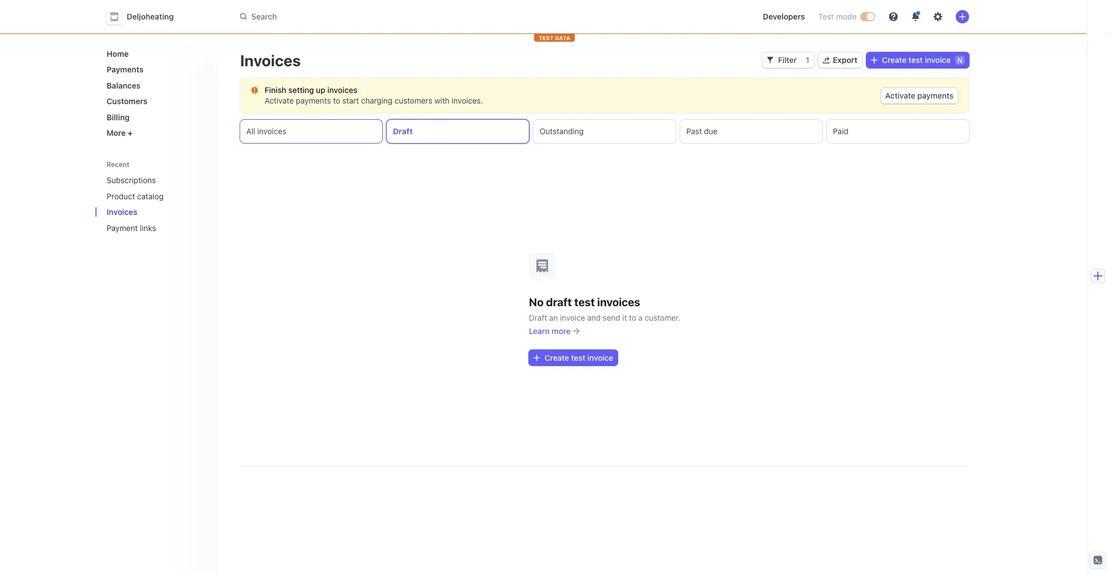 Task type: locate. For each thing, give the bounding box(es) containing it.
draft for draft an invoice and send it to a customer.
[[529, 313, 547, 322]]

Search text field
[[234, 7, 548, 27]]

export button
[[819, 52, 862, 68]]

due
[[704, 127, 718, 136]]

0 vertical spatial create test invoice
[[882, 55, 951, 65]]

0 horizontal spatial svg image
[[251, 87, 258, 94]]

1 vertical spatial invoices
[[257, 127, 287, 136]]

invoices up payment
[[107, 207, 137, 217]]

to
[[333, 96, 340, 105], [629, 313, 637, 322]]

2 horizontal spatial invoice
[[925, 55, 951, 65]]

0 horizontal spatial svg image
[[534, 354, 540, 361]]

to left start
[[333, 96, 340, 105]]

test up "and"
[[575, 295, 595, 308]]

draft
[[546, 295, 572, 308]]

0 vertical spatial svg image
[[871, 57, 878, 64]]

to left a
[[629, 313, 637, 322]]

invoices
[[240, 51, 301, 69], [107, 207, 137, 217]]

customers
[[395, 96, 433, 105]]

invoices
[[328, 85, 358, 95], [257, 127, 287, 136], [598, 295, 641, 308]]

1 horizontal spatial invoices
[[328, 85, 358, 95]]

0 horizontal spatial create
[[545, 353, 569, 362]]

data
[[555, 35, 571, 41]]

svg image left finish
[[251, 87, 258, 94]]

draft inside draft button
[[393, 127, 413, 136]]

tab list
[[240, 120, 970, 143]]

invoice
[[925, 55, 951, 65], [560, 313, 585, 322], [588, 353, 614, 362]]

1 horizontal spatial payments
[[918, 91, 954, 100]]

invoices.
[[452, 96, 483, 105]]

past
[[687, 127, 702, 136]]

outstanding button
[[534, 120, 676, 143]]

an
[[550, 313, 558, 322]]

draft up learn
[[529, 313, 547, 322]]

0 horizontal spatial create test invoice
[[545, 353, 614, 362]]

svg image down learn
[[534, 354, 540, 361]]

invoices right all
[[257, 127, 287, 136]]

invoices up finish
[[240, 51, 301, 69]]

Search search field
[[234, 7, 548, 27]]

0 vertical spatial svg image
[[767, 57, 774, 64]]

svg image
[[767, 57, 774, 64], [251, 87, 258, 94]]

all
[[246, 127, 255, 136]]

0 horizontal spatial invoice
[[560, 313, 585, 322]]

1 horizontal spatial create
[[882, 55, 907, 65]]

payments up 'paid' button
[[918, 91, 954, 100]]

recent element
[[95, 171, 218, 237]]

0 vertical spatial invoices
[[240, 51, 301, 69]]

payments down the up
[[296, 96, 331, 105]]

test data
[[539, 35, 571, 41]]

0 horizontal spatial to
[[333, 96, 340, 105]]

invoices up start
[[328, 85, 358, 95]]

draft down customers
[[393, 127, 413, 136]]

deljoheating
[[127, 12, 174, 21]]

search
[[251, 12, 277, 21]]

payments
[[918, 91, 954, 100], [296, 96, 331, 105]]

0 vertical spatial draft
[[393, 127, 413, 136]]

activate payments
[[886, 91, 954, 100]]

paid button
[[827, 120, 970, 143]]

create test invoice down more
[[545, 353, 614, 362]]

payments inside finish setting up invoices activate payments to start charging customers with invoices.
[[296, 96, 331, 105]]

to inside finish setting up invoices activate payments to start charging customers with invoices.
[[333, 96, 340, 105]]

invoice down draft an invoice and send it to a customer.
[[588, 353, 614, 362]]

and
[[588, 313, 601, 322]]

1 vertical spatial svg image
[[251, 87, 258, 94]]

mode
[[836, 12, 857, 21]]

recent
[[107, 160, 130, 168]]

2 horizontal spatial invoices
[[598, 295, 641, 308]]

invoices up it
[[598, 295, 641, 308]]

test up activate payments at the top
[[909, 55, 923, 65]]

test
[[819, 12, 834, 21]]

outstanding
[[540, 127, 584, 136]]

0 vertical spatial to
[[333, 96, 340, 105]]

svg image right export
[[871, 57, 878, 64]]

billing
[[107, 112, 130, 122]]

0 horizontal spatial payments
[[296, 96, 331, 105]]

1 horizontal spatial create test invoice
[[882, 55, 951, 65]]

create test invoice up activate payments at the top
[[882, 55, 951, 65]]

core navigation links element
[[102, 45, 209, 142]]

settings image
[[934, 12, 943, 21]]

1 vertical spatial svg image
[[534, 354, 540, 361]]

no draft test invoices
[[529, 295, 641, 308]]

home
[[107, 49, 129, 58]]

1 horizontal spatial svg image
[[871, 57, 878, 64]]

svg image left filter
[[767, 57, 774, 64]]

1 horizontal spatial to
[[629, 313, 637, 322]]

1 horizontal spatial svg image
[[767, 57, 774, 64]]

activate
[[886, 91, 916, 100], [265, 96, 294, 105]]

test
[[909, 55, 923, 65], [575, 295, 595, 308], [571, 353, 586, 362]]

2 vertical spatial invoices
[[598, 295, 641, 308]]

1 vertical spatial invoices
[[107, 207, 137, 217]]

svg image
[[871, 57, 878, 64], [534, 354, 540, 361]]

1 horizontal spatial draft
[[529, 313, 547, 322]]

create down "help" icon
[[882, 55, 907, 65]]

activate down finish
[[265, 96, 294, 105]]

more
[[107, 128, 126, 138]]

0 horizontal spatial invoices
[[107, 207, 137, 217]]

test down learn more link
[[571, 353, 586, 362]]

send
[[603, 313, 621, 322]]

draft
[[393, 127, 413, 136], [529, 313, 547, 322]]

developers
[[763, 12, 805, 21]]

balances
[[107, 81, 141, 90]]

0 vertical spatial invoices
[[328, 85, 358, 95]]

balances link
[[102, 76, 209, 94]]

0 horizontal spatial draft
[[393, 127, 413, 136]]

customers
[[107, 97, 148, 106]]

0 horizontal spatial invoices
[[257, 127, 287, 136]]

create
[[882, 55, 907, 65], [545, 353, 569, 362]]

it
[[623, 313, 627, 322]]

1 vertical spatial create
[[545, 353, 569, 362]]

product
[[107, 192, 135, 201]]

invoices inside finish setting up invoices activate payments to start charging customers with invoices.
[[328, 85, 358, 95]]

invoice up more
[[560, 313, 585, 322]]

invoice left n
[[925, 55, 951, 65]]

to for start
[[333, 96, 340, 105]]

create test invoice
[[882, 55, 951, 65], [545, 353, 614, 362]]

payments link
[[102, 60, 209, 79]]

0 horizontal spatial activate
[[265, 96, 294, 105]]

1 horizontal spatial invoice
[[588, 353, 614, 362]]

activate up 'paid' button
[[886, 91, 916, 100]]

payment links
[[107, 223, 156, 232]]

1 vertical spatial draft
[[529, 313, 547, 322]]

create down learn more link
[[545, 353, 569, 362]]

links
[[140, 223, 156, 232]]

1 vertical spatial to
[[629, 313, 637, 322]]

customers link
[[102, 92, 209, 110]]

invoices inside button
[[257, 127, 287, 136]]



Task type: describe. For each thing, give the bounding box(es) containing it.
billing link
[[102, 108, 209, 126]]

1 vertical spatial test
[[575, 295, 595, 308]]

charging
[[361, 96, 393, 105]]

start
[[343, 96, 359, 105]]

activate inside finish setting up invoices activate payments to start charging customers with invoices.
[[265, 96, 294, 105]]

recent navigation links element
[[95, 155, 218, 237]]

invoices for finish
[[328, 85, 358, 95]]

learn more
[[529, 326, 571, 335]]

invoices for no
[[598, 295, 641, 308]]

2 vertical spatial test
[[571, 353, 586, 362]]

customer.
[[645, 313, 681, 322]]

finish
[[265, 85, 286, 95]]

past due button
[[681, 120, 823, 143]]

payment links link
[[102, 219, 193, 237]]

+
[[128, 128, 133, 138]]

paid
[[833, 127, 849, 136]]

more
[[552, 326, 571, 335]]

learn
[[529, 326, 550, 335]]

a
[[639, 313, 643, 322]]

1 vertical spatial invoice
[[560, 313, 585, 322]]

draft an invoice and send it to a customer.
[[529, 313, 681, 322]]

more +
[[107, 128, 133, 138]]

0 vertical spatial invoice
[[925, 55, 951, 65]]

test
[[539, 35, 554, 41]]

no
[[529, 295, 544, 308]]

invoices inside recent element
[[107, 207, 137, 217]]

setting
[[288, 85, 314, 95]]

notifications image
[[912, 12, 921, 21]]

1 horizontal spatial activate
[[886, 91, 916, 100]]

invoices link
[[102, 203, 193, 221]]

finish setting up invoices activate payments to start charging customers with invoices.
[[265, 85, 483, 105]]

payments
[[107, 65, 144, 74]]

export
[[833, 55, 858, 65]]

to for a
[[629, 313, 637, 322]]

draft for draft
[[393, 127, 413, 136]]

filter
[[779, 55, 797, 65]]

learn more link
[[529, 325, 580, 337]]

0 vertical spatial test
[[909, 55, 923, 65]]

with
[[435, 96, 450, 105]]

all invoices button
[[240, 120, 383, 143]]

past due
[[687, 127, 718, 136]]

home link
[[102, 45, 209, 63]]

deljoheating button
[[107, 9, 185, 24]]

1
[[806, 55, 810, 65]]

subscriptions
[[107, 176, 156, 185]]

all invoices
[[246, 127, 287, 136]]

developers link
[[759, 8, 810, 26]]

up
[[316, 85, 326, 95]]

create inside create test invoice link
[[545, 353, 569, 362]]

help image
[[889, 12, 898, 21]]

0 vertical spatial create
[[882, 55, 907, 65]]

subscriptions link
[[102, 171, 193, 189]]

create test invoice link
[[529, 350, 618, 366]]

tab list containing all invoices
[[240, 120, 970, 143]]

svg image inside create test invoice link
[[534, 354, 540, 361]]

draft button
[[387, 120, 529, 143]]

n
[[958, 56, 963, 64]]

test mode
[[819, 12, 857, 21]]

activate payments link
[[881, 88, 958, 104]]

payment
[[107, 223, 138, 232]]

2 vertical spatial invoice
[[588, 353, 614, 362]]

1 horizontal spatial invoices
[[240, 51, 301, 69]]

product catalog
[[107, 192, 164, 201]]

product catalog link
[[102, 187, 193, 205]]

1 vertical spatial create test invoice
[[545, 353, 614, 362]]

catalog
[[137, 192, 164, 201]]



Task type: vqa. For each thing, say whether or not it's contained in the screenshot.
+
yes



